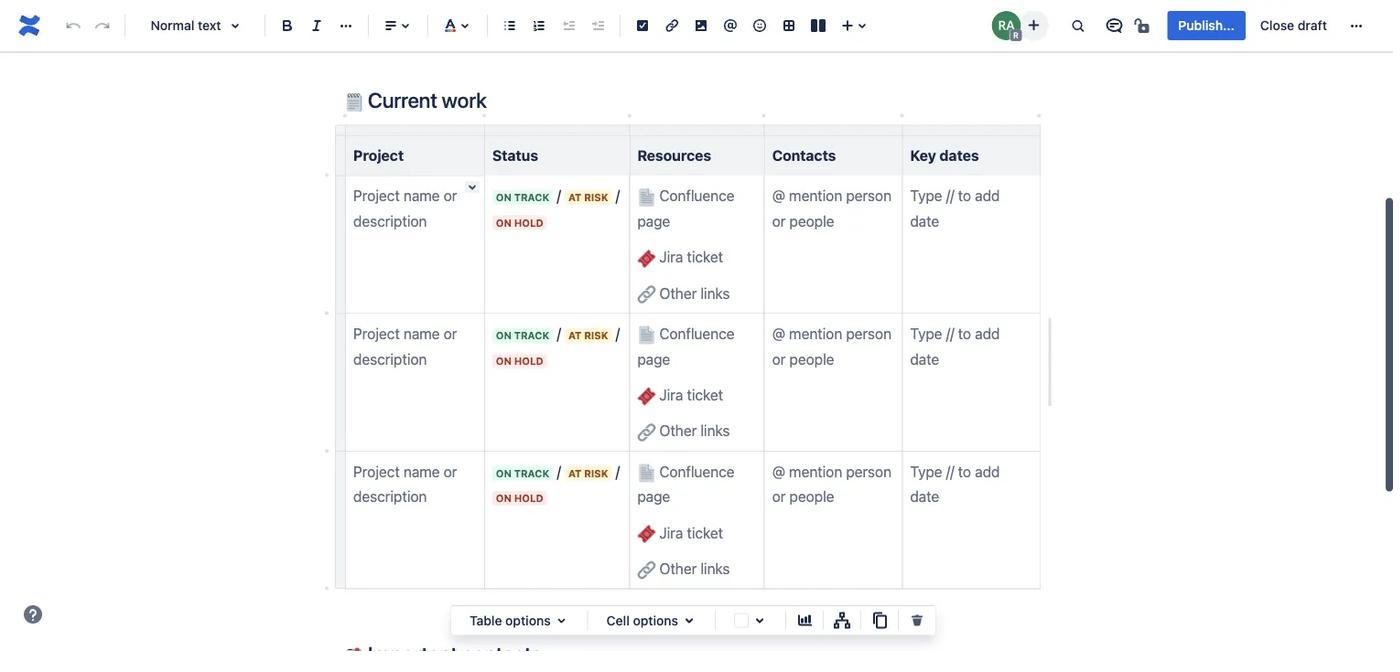 Task type: vqa. For each thing, say whether or not it's contained in the screenshot.
Drafts link
no



Task type: describe. For each thing, give the bounding box(es) containing it.
2 risk from the top
[[584, 330, 608, 342]]

hold for first :tickets: icon from the top
[[514, 217, 543, 229]]

bullet list ⌘⇧8 image
[[499, 15, 521, 37]]

3 at from the top
[[568, 468, 582, 480]]

numbered list ⌘⇧7 image
[[528, 15, 550, 37]]

cell options
[[607, 613, 678, 628]]

more formatting image
[[335, 15, 357, 37]]

publish...
[[1179, 18, 1235, 33]]

6 on from the top
[[496, 493, 512, 505]]

1 on from the top
[[496, 192, 512, 204]]

italic ⌘i image
[[306, 15, 328, 37]]

current work
[[363, 88, 487, 112]]

table options button
[[459, 610, 580, 632]]

on track / at risk / for second :tickets: icon
[[496, 463, 624, 481]]

2 on track / at risk / from the top
[[496, 325, 624, 343]]

3 on from the top
[[496, 330, 512, 342]]

1 :page_facing_up: image from the top
[[637, 326, 656, 345]]

action item image
[[632, 15, 654, 37]]

3 on hold from the top
[[496, 493, 543, 505]]

2 on from the top
[[496, 217, 512, 229]]

cell options button
[[596, 610, 708, 632]]

close
[[1260, 18, 1295, 33]]

bold ⌘b image
[[276, 15, 298, 37]]

dates
[[940, 147, 979, 164]]

help image
[[22, 604, 44, 626]]

1 on hold from the top
[[496, 217, 543, 229]]

expand dropdown menu image
[[678, 610, 700, 632]]

hold for second :tickets: icon
[[514, 493, 543, 505]]

key dates
[[910, 147, 979, 164]]

expand dropdown menu image
[[551, 610, 573, 632]]

cell
[[607, 613, 630, 628]]

project
[[353, 147, 404, 164]]

outdent ⇧tab image
[[557, 15, 579, 37]]

invite to edit image
[[1023, 14, 1045, 36]]

draft
[[1298, 18, 1327, 33]]

remove image
[[906, 610, 928, 632]]

2 on hold from the top
[[496, 355, 543, 367]]

contacts
[[772, 147, 836, 164]]

add image, video, or file image
[[690, 15, 712, 37]]

normal
[[151, 18, 194, 33]]

status
[[492, 147, 538, 164]]

work
[[442, 88, 487, 112]]

current
[[368, 88, 437, 112]]

2 :page_facing_up: image from the top
[[637, 464, 656, 483]]

publish... button
[[1168, 11, 1246, 40]]

mention image
[[720, 15, 741, 37]]

confluence image
[[15, 11, 44, 40]]

comment icon image
[[1103, 15, 1125, 37]]

chart image
[[794, 610, 816, 632]]

layouts image
[[807, 15, 829, 37]]

key
[[910, 147, 936, 164]]



Task type: locate. For each thing, give the bounding box(es) containing it.
redo ⌘⇧z image
[[92, 15, 114, 37]]

5 on from the top
[[496, 468, 512, 480]]

3 on track / at risk / from the top
[[496, 463, 624, 481]]

text
[[198, 18, 221, 33]]

1 track from the top
[[514, 192, 549, 204]]

:page_facing_up: image
[[637, 189, 656, 207], [637, 189, 656, 207], [637, 326, 656, 345], [637, 464, 656, 483]]

align left image
[[380, 15, 402, 37]]

2 vertical spatial track
[[514, 468, 549, 480]]

2 at from the top
[[568, 330, 582, 342]]

1 vertical spatial hold
[[514, 355, 543, 367]]

:link: image
[[637, 286, 656, 304]]

1 on track / at risk / from the top
[[496, 187, 624, 205]]

close draft
[[1260, 18, 1327, 33]]

manage connected data image
[[831, 610, 853, 632]]

table
[[470, 613, 502, 628]]

at
[[568, 192, 582, 204], [568, 330, 582, 342], [568, 468, 582, 480]]

2 track from the top
[[514, 330, 549, 342]]

:mailbox_with_mail: image
[[345, 648, 363, 652], [345, 648, 363, 652]]

1 vertical spatial on track / at risk /
[[496, 325, 624, 343]]

:link: image
[[637, 286, 656, 304], [637, 424, 656, 442], [637, 424, 656, 442], [637, 562, 656, 580], [637, 562, 656, 580]]

0 vertical spatial track
[[514, 192, 549, 204]]

cell background image
[[749, 610, 771, 632]]

risk
[[584, 192, 608, 204], [584, 330, 608, 342], [584, 468, 608, 480]]

2 vertical spatial hold
[[514, 493, 543, 505]]

:tickets: image
[[637, 250, 656, 268], [637, 388, 656, 406], [637, 388, 656, 406], [637, 526, 656, 544]]

track
[[514, 192, 549, 204], [514, 330, 549, 342], [514, 468, 549, 480]]

2 options from the left
[[633, 613, 678, 628]]

link image
[[661, 15, 683, 37]]

normal text button
[[133, 5, 257, 46]]

1 vertical spatial track
[[514, 330, 549, 342]]

2 vertical spatial on hold
[[496, 493, 543, 505]]

0 vertical spatial :tickets: image
[[637, 250, 656, 268]]

4 on from the top
[[496, 355, 512, 367]]

more image
[[1346, 15, 1368, 37]]

on
[[496, 192, 512, 204], [496, 217, 512, 229], [496, 330, 512, 342], [496, 355, 512, 367], [496, 468, 512, 480], [496, 493, 512, 505]]

resources
[[637, 147, 711, 164]]

hold
[[514, 217, 543, 229], [514, 355, 543, 367], [514, 493, 543, 505]]

risk for first :tickets: icon from the top
[[584, 192, 608, 204]]

options
[[505, 613, 551, 628], [633, 613, 678, 628]]

on hold
[[496, 217, 543, 229], [496, 355, 543, 367], [496, 493, 543, 505]]

1 vertical spatial on hold
[[496, 355, 543, 367]]

options for table options
[[505, 613, 551, 628]]

ruby anderson image
[[992, 11, 1021, 40]]

2 :tickets: image from the top
[[637, 526, 656, 544]]

1 vertical spatial :tickets: image
[[637, 526, 656, 544]]

0 vertical spatial risk
[[584, 192, 608, 204]]

1 vertical spatial risk
[[584, 330, 608, 342]]

risk for second :tickets: icon
[[584, 468, 608, 480]]

table options
[[470, 613, 551, 628]]

copy image
[[869, 610, 891, 632]]

normal text
[[151, 18, 221, 33]]

3 track from the top
[[514, 468, 549, 480]]

emoji image
[[749, 15, 771, 37]]

0 vertical spatial :page_facing_up: image
[[637, 326, 656, 345]]

on track / at risk / for first :tickets: icon from the top
[[496, 187, 624, 205]]

1 at from the top
[[568, 192, 582, 204]]

3 risk from the top
[[584, 468, 608, 480]]

2 vertical spatial at
[[568, 468, 582, 480]]

confluence image
[[15, 11, 44, 40]]

find and replace image
[[1067, 15, 1089, 37]]

:page_facing_up: image
[[637, 326, 656, 345], [637, 464, 656, 483]]

options right cell
[[633, 613, 678, 628]]

editable content region
[[316, 0, 1070, 652]]

2 vertical spatial risk
[[584, 468, 608, 480]]

options right table
[[505, 613, 551, 628]]

0 vertical spatial on hold
[[496, 217, 543, 229]]

2 vertical spatial on track / at risk /
[[496, 463, 624, 481]]

table image
[[778, 15, 800, 37]]

no restrictions image
[[1133, 15, 1155, 37]]

1 :tickets: image from the top
[[637, 250, 656, 268]]

close draft button
[[1249, 11, 1338, 40]]

1 risk from the top
[[584, 192, 608, 204]]

options for cell options
[[633, 613, 678, 628]]

:tickets: image up cell options
[[637, 526, 656, 544]]

options inside the cell options popup button
[[633, 613, 678, 628]]

:tickets: image up :link: icon
[[637, 250, 656, 268]]

:tickets: image
[[637, 250, 656, 268], [637, 526, 656, 544]]

on track / at risk /
[[496, 187, 624, 205], [496, 325, 624, 343], [496, 463, 624, 481]]

1 options from the left
[[505, 613, 551, 628]]

1 horizontal spatial options
[[633, 613, 678, 628]]

1 hold from the top
[[514, 217, 543, 229]]

1 vertical spatial at
[[568, 330, 582, 342]]

2 hold from the top
[[514, 355, 543, 367]]

0 vertical spatial on track / at risk /
[[496, 187, 624, 205]]

track for first :tickets: icon from the top
[[514, 192, 549, 204]]

undo ⌘z image
[[62, 15, 84, 37]]

indent tab image
[[587, 15, 609, 37]]

track for second :tickets: icon
[[514, 468, 549, 480]]

0 horizontal spatial options
[[505, 613, 551, 628]]

1 vertical spatial :page_facing_up: image
[[637, 464, 656, 483]]

0 vertical spatial hold
[[514, 217, 543, 229]]

:notepad_spiral: image
[[345, 93, 363, 112], [345, 93, 363, 112]]

0 vertical spatial at
[[568, 192, 582, 204]]

/
[[557, 187, 561, 205], [616, 187, 620, 205], [557, 325, 561, 343], [616, 325, 620, 343], [557, 463, 561, 481], [616, 463, 620, 481]]

options inside table options popup button
[[505, 613, 551, 628]]

3 hold from the top
[[514, 493, 543, 505]]



